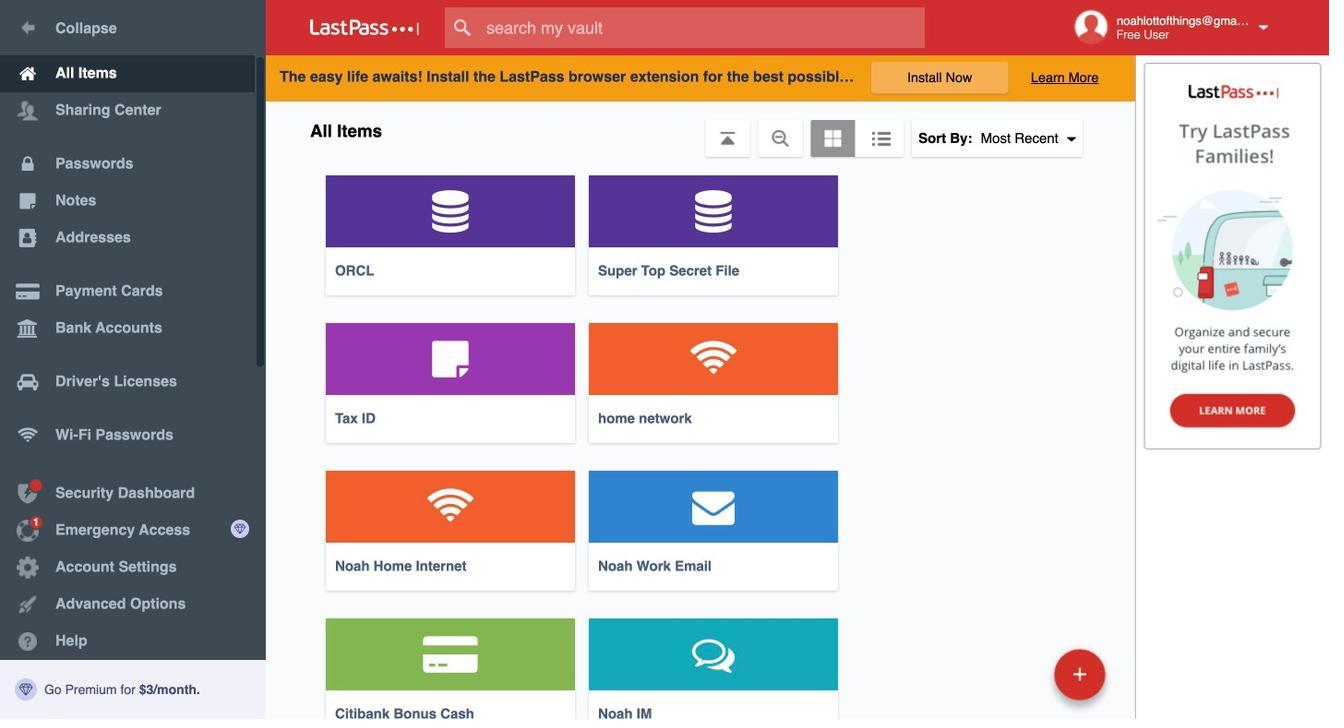 Task type: locate. For each thing, give the bounding box(es) containing it.
search my vault text field
[[445, 7, 961, 48]]

vault options navigation
[[266, 102, 1135, 157]]

lastpass image
[[310, 19, 419, 36]]

main navigation navigation
[[0, 0, 266, 719]]



Task type: vqa. For each thing, say whether or not it's contained in the screenshot.
Main content main content
no



Task type: describe. For each thing, give the bounding box(es) containing it.
Search search field
[[445, 7, 961, 48]]

new item navigation
[[927, 643, 1117, 719]]

new item element
[[927, 648, 1112, 701]]



